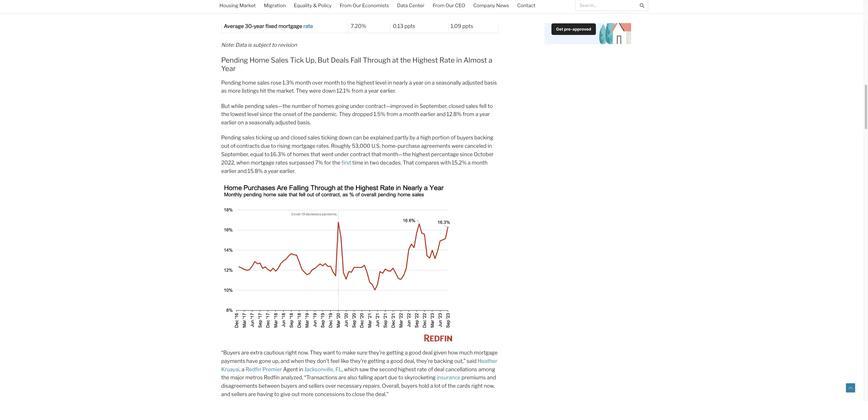 Task type: vqa. For each thing, say whether or not it's contained in the screenshot.
the middle out
yes



Task type: locate. For each thing, give the bounding box(es) containing it.
of right lot
[[442, 383, 447, 389]]

under inside the pending sales ticking up and closed sales ticking down can be explained partly by a high portion of buyers backing out of contracts due to rising mortgage rates. roughly 53,000 u.s. home-purchase agreements were canceled in september, equal to 16.3% of homes that went under contract that month—the highest percentage since october 2022, when mortgage rates surpassed 7% for the
[[335, 151, 349, 157]]

in left the nearly
[[388, 80, 392, 86]]

sure
[[357, 350, 368, 356]]

and inside the pending sales ticking up and closed sales ticking down can be explained partly by a high portion of buyers backing out of contracts due to rising mortgage rates. roughly 53,000 u.s. home-purchase agreements were canceled in september, equal to 16.3% of homes that went under contract that month—the highest percentage since october 2022, when mortgage rates surpassed 7% for the
[[281, 135, 290, 141]]

0 vertical spatial data
[[397, 3, 408, 8]]

company news
[[474, 3, 510, 8]]

over
[[312, 80, 323, 86], [326, 383, 336, 389]]

, for which
[[342, 366, 343, 373]]

of right '%'
[[329, 2, 334, 8]]

0 vertical spatial down
[[323, 88, 336, 94]]

up,
[[273, 358, 280, 364]]

0 vertical spatial getting
[[387, 350, 404, 356]]

1 from from the left
[[340, 3, 352, 8]]

1 vertical spatial 16.3%
[[271, 151, 286, 157]]

, inside , which saw the second highest rate of deal cancellations among the major metros redfin analyzed. "transactions are also falling apart due to skyrocketing
[[342, 366, 343, 373]]

to right the equal
[[265, 151, 270, 157]]

backing
[[475, 135, 494, 141], [435, 358, 454, 364]]

0 horizontal spatial our
[[353, 3, 361, 8]]

1 vertical spatial down
[[339, 135, 352, 141]]

1 horizontal spatial closed
[[449, 103, 465, 109]]

don't
[[317, 358, 330, 364]]

0 vertical spatial adjusted
[[463, 80, 484, 86]]

ppts right the 0.13
[[405, 23, 416, 29]]

out inside the pending sales ticking up and closed sales ticking down can be explained partly by a high portion of buyers backing out of contracts due to rising mortgage rates. roughly 53,000 u.s. home-purchase agreements were canceled in september, equal to 16.3% of homes that went under contract that month—the highest percentage since october 2022, when mortgage rates surpassed 7% for the
[[221, 143, 230, 149]]

ticking left up
[[256, 135, 272, 141]]

0 horizontal spatial as
[[221, 88, 227, 94]]

fell down basis
[[480, 103, 487, 109]]

closed
[[449, 103, 465, 109], [291, 135, 307, 141]]

1 horizontal spatial out
[[278, 2, 286, 8]]

1 vertical spatial adjusted
[[276, 120, 297, 126]]

, up major
[[240, 366, 241, 373]]

right left now.
[[286, 350, 297, 356]]

pending
[[224, 2, 244, 8], [221, 56, 248, 64], [221, 80, 241, 86], [221, 135, 241, 141]]

now.
[[298, 350, 309, 356]]

1 horizontal spatial but
[[318, 56, 330, 64]]

from down contract—improved
[[387, 111, 399, 117]]

in inside but while pending sales—the number of homes going under contract—improved in september, closed sales fell to the lowest level since the onset of the pandemic. they dropped 1.5% from a month earlier and 12.8% from a year earlier on a seasonally adjusted basis.
[[415, 103, 419, 109]]

1 horizontal spatial 16.3%
[[351, 2, 366, 8]]

and inside time in two decades. that compares with 15.2% a month earlier and 15.8% a year earlier.
[[238, 168, 247, 174]]

1 our from the left
[[353, 3, 361, 8]]

pending inside pending home sales tick up, but deals fall through at the highest rate in almost a year
[[221, 56, 248, 64]]

are inside , which saw the second highest rate of deal cancellations among the major metros redfin analyzed. "transactions are also falling apart due to skyrocketing
[[339, 375, 347, 381]]

compares
[[415, 160, 440, 166]]

1 ticking from the left
[[256, 135, 272, 141]]

from inside from our ceo link
[[433, 3, 445, 8]]

out inside "pending sales that fell out of contract, as % of overall pending sales"
[[278, 2, 286, 8]]

in left two
[[365, 160, 369, 166]]

they inside "buyers are extra cautious right now. they want to make sure they're getting a good deal given how much mortgage payments have gone up, and when they don't feel like they're getting a good deal, they're backing out," said
[[310, 350, 322, 356]]

policy
[[318, 3, 332, 8]]

a left lot
[[431, 383, 434, 389]]

migration
[[264, 3, 286, 8]]

to inside , which saw the second highest rate of deal cancellations among the major metros redfin analyzed. "transactions are also falling apart due to skyrocketing
[[399, 375, 404, 381]]

they're right sure
[[369, 350, 386, 356]]

0 vertical spatial 16.3%
[[351, 2, 366, 8]]

month up by
[[404, 111, 419, 117]]

equality & policy
[[294, 3, 332, 8]]

pending inside "pending sales that fell out of contract, as % of overall pending sales"
[[224, 2, 244, 8]]

1 vertical spatial fell
[[480, 103, 487, 109]]

0 horizontal spatial rate
[[304, 23, 313, 29]]

1 vertical spatial earlier
[[221, 120, 237, 126]]

ad region
[[545, 0, 632, 44]]

0 vertical spatial homes
[[318, 103, 335, 109]]

but right 'up,'
[[318, 56, 330, 64]]

out inside the premiums and disagreements between buyers and sellers over necessary repairs. overall, buyers hold a lot of the cards right now, and sellers are having to give out more concessions to close the deal."
[[292, 391, 300, 397]]

lowest
[[231, 111, 247, 117]]

1 vertical spatial out
[[221, 143, 230, 149]]

ppts for 1.09 ppts
[[463, 23, 474, 29]]

1 vertical spatial they
[[339, 111, 351, 117]]

1 horizontal spatial due
[[388, 375, 398, 381]]

seasonally inside pending home sales rose 1.3% month over month to the highest level in nearly a year on a seasonally adjusted basis as more listings hit the market. they were down 12.1% from a year earlier.
[[436, 80, 462, 86]]

are down 'fl'
[[339, 375, 347, 381]]

closed up the 12.8%
[[449, 103, 465, 109]]

pending home sales tick up, but deals fall through at the highest rate in almost a year
[[221, 56, 493, 73]]

from our ceo link
[[429, 0, 470, 12]]

1 horizontal spatial adjusted
[[463, 80, 484, 86]]

year
[[254, 23, 265, 29], [413, 80, 424, 86], [369, 88, 379, 94], [480, 111, 490, 117], [268, 168, 279, 174]]

deals
[[331, 56, 349, 64]]

2 our from the left
[[446, 3, 454, 8]]

1 horizontal spatial redfin
[[264, 375, 280, 381]]

average 30-year fixed mortgage rate
[[224, 23, 313, 29]]

0 horizontal spatial fell
[[270, 2, 277, 8]]

0 horizontal spatial when
[[237, 160, 250, 166]]

1 horizontal spatial ,
[[342, 366, 343, 373]]

redfin up metros
[[246, 366, 262, 373]]

1 horizontal spatial seasonally
[[436, 80, 462, 86]]

1 horizontal spatial level
[[376, 80, 387, 86]]

more down "transactions
[[301, 391, 314, 397]]

earlier. inside pending home sales rose 1.3% month over month to the highest level in nearly a year on a seasonally adjusted basis as more listings hit the market. they were down 12.1% from a year earlier.
[[380, 88, 396, 94]]

of up skyrocketing
[[428, 366, 433, 373]]

2 from from the left
[[433, 3, 445, 8]]

were up number
[[309, 88, 321, 94]]

insurance
[[437, 375, 461, 381]]

almost
[[464, 56, 488, 64]]

1 horizontal spatial under
[[350, 103, 365, 109]]

are inside "buyers are extra cautious right now. they want to make sure they're getting a good deal given how much mortgage payments have gone up, and when they don't feel like they're getting a good deal, they're backing out," said
[[241, 350, 249, 356]]

due inside the pending sales ticking up and closed sales ticking down can be explained partly by a high portion of buyers backing out of contracts due to rising mortgage rates. roughly 53,000 u.s. home-purchase agreements were canceled in september, equal to 16.3% of homes that went under contract that month—the highest percentage since october 2022, when mortgage rates surpassed 7% for the
[[261, 143, 270, 149]]

due up the equal
[[261, 143, 270, 149]]

from right '12.1%' on the top left of the page
[[352, 88, 364, 94]]

data
[[397, 3, 408, 8], [236, 42, 247, 48]]

with
[[441, 160, 451, 166]]

want
[[323, 350, 335, 356]]

0 vertical spatial as
[[316, 2, 322, 8]]

0 horizontal spatial data
[[236, 42, 247, 48]]

0 horizontal spatial due
[[261, 143, 270, 149]]

1 vertical spatial redfin
[[264, 375, 280, 381]]

month up '12.1%' on the top left of the page
[[324, 80, 340, 86]]

highest
[[413, 56, 438, 64]]

1 vertical spatial highest
[[412, 151, 430, 157]]

1 horizontal spatial homes
[[318, 103, 335, 109]]

and
[[437, 111, 446, 117], [281, 135, 290, 141], [238, 168, 247, 174], [281, 358, 290, 364], [487, 375, 496, 381], [299, 383, 308, 389], [221, 391, 230, 397]]

getting
[[387, 350, 404, 356], [368, 358, 386, 364]]

on down lowest
[[238, 120, 244, 126]]

0 vertical spatial deal
[[423, 350, 433, 356]]

as inside "pending sales that fell out of contract, as % of overall pending sales"
[[316, 2, 322, 8]]

earlier. down the nearly
[[380, 88, 396, 94]]

0 vertical spatial over
[[312, 80, 323, 86]]

pending inside the pending sales ticking up and closed sales ticking down can be explained partly by a high portion of buyers backing out of contracts due to rising mortgage rates. roughly 53,000 u.s. home-purchase agreements were canceled in september, equal to 16.3% of homes that went under contract that month—the highest percentage since october 2022, when mortgage rates surpassed 7% for the
[[221, 135, 241, 141]]

0 horizontal spatial closed
[[291, 135, 307, 141]]

of down number
[[298, 111, 303, 117]]

a right 15.8%
[[264, 168, 267, 174]]

in right contract—improved
[[415, 103, 419, 109]]

, down like
[[342, 366, 343, 373]]

and up rising
[[281, 135, 290, 141]]

1 horizontal spatial from
[[387, 111, 399, 117]]

and left 15.8%
[[238, 168, 247, 174]]

from right the 12.8%
[[463, 111, 475, 117]]

1 vertical spatial level
[[248, 111, 259, 117]]

on inside pending home sales rose 1.3% month over month to the highest level in nearly a year on a seasonally adjusted basis as more listings hit the market. they were down 12.1% from a year earlier.
[[425, 80, 431, 86]]

earlier down 2022,
[[221, 168, 237, 174]]

falling
[[359, 375, 373, 381]]

the right hit
[[268, 88, 276, 94]]

the down repairs.
[[366, 391, 374, 397]]

to down up
[[271, 143, 276, 149]]

in right rate
[[457, 56, 462, 64]]

&
[[313, 3, 317, 8]]

and right up,
[[281, 358, 290, 364]]

16.3% up rates
[[271, 151, 286, 157]]

migration link
[[260, 0, 290, 12]]

1 vertical spatial more
[[301, 391, 314, 397]]

None search field
[[576, 0, 649, 11]]

under inside but while pending sales—the number of homes going under contract—improved in september, closed sales fell to the lowest level since the onset of the pandemic. they dropped 1.5% from a month earlier and 12.8% from a year earlier on a seasonally adjusted basis.
[[350, 103, 365, 109]]

equal
[[250, 151, 264, 157]]

1 horizontal spatial were
[[452, 143, 464, 149]]

out left equality
[[278, 2, 286, 8]]

when right 2022,
[[237, 160, 250, 166]]

from for from our ceo
[[433, 3, 445, 8]]

2 vertical spatial out
[[292, 391, 300, 397]]

in inside the pending sales ticking up and closed sales ticking down can be explained partly by a high portion of buyers backing out of contracts due to rising mortgage rates. roughly 53,000 u.s. home-purchase agreements were canceled in september, equal to 16.3% of homes that went under contract that month—the highest percentage since october 2022, when mortgage rates surpassed 7% for the
[[488, 143, 492, 149]]

0 horizontal spatial buyers
[[281, 383, 298, 389]]

partly
[[395, 135, 409, 141]]

jacksonville, fl link
[[305, 366, 342, 373]]

rate up skyrocketing
[[418, 366, 427, 373]]

1 horizontal spatial from
[[433, 3, 445, 8]]

over down 'up,'
[[312, 80, 323, 86]]

0 vertical spatial when
[[237, 160, 250, 166]]

0.13 ppts
[[393, 23, 416, 29]]

since inside but while pending sales—the number of homes going under contract—improved in september, closed sales fell to the lowest level since the onset of the pandemic. they dropped 1.5% from a month earlier and 12.8% from a year earlier on a seasonally adjusted basis.
[[260, 111, 273, 117]]

pending up the overall
[[224, 2, 244, 8]]

highest up compares
[[412, 151, 430, 157]]

ppts for 0.13 ppts
[[405, 23, 416, 29]]

housing market link
[[216, 0, 260, 12]]

0 vertical spatial closed
[[449, 103, 465, 109]]

1 horizontal spatial as
[[316, 2, 322, 8]]

down inside pending home sales rose 1.3% month over month to the highest level in nearly a year on a seasonally adjusted basis as more listings hit the market. they were down 12.1% from a year earlier.
[[323, 88, 336, 94]]

of
[[287, 2, 292, 8], [329, 2, 334, 8], [312, 103, 317, 109], [298, 111, 303, 117], [451, 135, 456, 141], [231, 143, 236, 149], [287, 151, 292, 157], [428, 366, 433, 373], [442, 383, 447, 389]]

they up "they"
[[310, 350, 322, 356]]

pending for pending home sales rose 1.3% month over month to the highest level in nearly a year on a seasonally adjusted basis as more listings hit the market. they were down 12.1% from a year earlier.
[[221, 80, 241, 86]]

1 vertical spatial pending
[[245, 103, 265, 109]]

0 vertical spatial more
[[228, 88, 241, 94]]

30-
[[245, 23, 254, 29]]

closed inside the pending sales ticking up and closed sales ticking down can be explained partly by a high portion of buyers backing out of contracts due to rising mortgage rates. roughly 53,000 u.s. home-purchase agreements were canceled in september, equal to 16.3% of homes that went under contract that month—the highest percentage since october 2022, when mortgage rates surpassed 7% for the
[[291, 135, 307, 141]]

explained
[[370, 135, 394, 141]]

1.1 ppts
[[393, 2, 411, 8]]

to inside "buyers are extra cautious right now. they want to make sure they're getting a good deal given how much mortgage payments have gone up, and when they don't feel like they're getting a good deal, they're backing out," said
[[336, 350, 342, 356]]

0 vertical spatial fell
[[270, 2, 277, 8]]

a right by
[[417, 135, 420, 141]]

a up the deal,
[[405, 350, 408, 356]]

of inside the premiums and disagreements between buyers and sellers over necessary repairs. overall, buyers hold a lot of the cards right now, and sellers are having to give out more concessions to close the deal."
[[442, 383, 447, 389]]

earlier up high
[[421, 111, 436, 117]]

1 horizontal spatial data
[[397, 3, 408, 8]]

,
[[240, 366, 241, 373], [342, 366, 343, 373]]

more up the while
[[228, 88, 241, 94]]

from for from our economists
[[340, 3, 352, 8]]

search image
[[640, 3, 645, 8]]

1 horizontal spatial getting
[[387, 350, 404, 356]]

from right policy
[[340, 3, 352, 8]]

they're
[[369, 350, 386, 356], [350, 358, 367, 364], [417, 358, 433, 364]]

overall,
[[382, 383, 400, 389]]

a inside pending home sales tick up, but deals fall through at the highest rate in almost a year
[[489, 56, 493, 64]]

1 horizontal spatial they
[[310, 350, 322, 356]]

0 horizontal spatial backing
[[435, 358, 454, 364]]

seasonally
[[436, 80, 462, 86], [249, 120, 275, 126]]

and inside "buyers are extra cautious right now. they want to make sure they're getting a good deal given how much mortgage payments have gone up, and when they don't feel like they're getting a good deal, they're backing out," said
[[281, 358, 290, 364]]

backing inside "buyers are extra cautious right now. they want to make sure they're getting a good deal given how much mortgage payments have gone up, and when they don't feel like they're getting a good deal, they're backing out," said
[[435, 358, 454, 364]]

0 horizontal spatial over
[[312, 80, 323, 86]]

0 vertical spatial sellers
[[309, 383, 325, 389]]

on
[[425, 80, 431, 86], [238, 120, 244, 126]]

sales
[[271, 56, 289, 64]]

1 vertical spatial as
[[221, 88, 227, 94]]

buyers down skyrocketing
[[402, 383, 418, 389]]

pending down year
[[221, 80, 241, 86]]

as down year
[[221, 88, 227, 94]]

ppts right 1.09
[[463, 23, 474, 29]]

that up 7%
[[311, 151, 321, 157]]

sellers down disagreements
[[232, 391, 247, 397]]

much
[[460, 350, 473, 356]]

sales
[[245, 2, 257, 8], [262, 10, 274, 16], [257, 80, 270, 86], [466, 103, 479, 109], [242, 135, 255, 141], [308, 135, 320, 141]]

highest inside , which saw the second highest rate of deal cancellations among the major metros redfin analyzed. "transactions are also falling apart due to skyrocketing
[[398, 366, 416, 373]]

portion
[[432, 135, 450, 141]]

1 vertical spatial deal
[[435, 366, 445, 373]]

but inside pending home sales tick up, but deals fall through at the highest rate in almost a year
[[318, 56, 330, 64]]

from
[[340, 3, 352, 8], [433, 3, 445, 8]]

contract—improved
[[366, 103, 414, 109]]

adjusted inside pending home sales rose 1.3% month over month to the highest level in nearly a year on a seasonally adjusted basis as more listings hit the market. they were down 12.1% from a year earlier.
[[463, 80, 484, 86]]

buyers
[[457, 135, 474, 141], [281, 383, 298, 389], [402, 383, 418, 389]]

2 horizontal spatial they
[[339, 111, 351, 117]]

2 vertical spatial are
[[248, 391, 256, 397]]

0 vertical spatial good
[[409, 350, 422, 356]]

2 , from the left
[[342, 366, 343, 373]]

0 horizontal spatial under
[[335, 151, 349, 157]]

deal
[[423, 350, 433, 356], [435, 366, 445, 373]]

16.3% inside the pending sales ticking up and closed sales ticking down can be explained partly by a high portion of buyers backing out of contracts due to rising mortgage rates. roughly 53,000 u.s. home-purchase agreements were canceled in september, equal to 16.3% of homes that went under contract that month—the highest percentage since october 2022, when mortgage rates surpassed 7% for the
[[271, 151, 286, 157]]

down up "roughly"
[[339, 135, 352, 141]]

Search... search field
[[576, 0, 637, 11]]

to up feel
[[336, 350, 342, 356]]

2 horizontal spatial that
[[372, 151, 382, 157]]

down left '12.1%' on the top left of the page
[[323, 88, 336, 94]]

0 horizontal spatial level
[[248, 111, 259, 117]]

rate down equality & policy link
[[304, 23, 313, 29]]

0 vertical spatial under
[[350, 103, 365, 109]]

1 horizontal spatial they're
[[369, 350, 386, 356]]

0 horizontal spatial adjusted
[[276, 120, 297, 126]]

from inside from our economists link
[[340, 3, 352, 8]]

2 horizontal spatial out
[[292, 391, 300, 397]]

2 horizontal spatial they're
[[417, 358, 433, 364]]

were inside the pending sales ticking up and closed sales ticking down can be explained partly by a high portion of buyers backing out of contracts due to rising mortgage rates. roughly 53,000 u.s. home-purchase agreements were canceled in september, equal to 16.3% of homes that went under contract that month—the highest percentage since october 2022, when mortgage rates surpassed 7% for the
[[452, 143, 464, 149]]

0.6 ppts
[[451, 2, 471, 8]]

1 horizontal spatial down
[[339, 135, 352, 141]]

to up overall, at the left bottom of the page
[[399, 375, 404, 381]]

are inside the premiums and disagreements between buyers and sellers over necessary repairs. overall, buyers hold a lot of the cards right now, and sellers are having to give out more concessions to close the deal."
[[248, 391, 256, 397]]

a inside the pending sales ticking up and closed sales ticking down can be explained partly by a high portion of buyers backing out of contracts due to rising mortgage rates. roughly 53,000 u.s. home-purchase agreements were canceled in september, equal to 16.3% of homes that went under contract that month—the highest percentage since october 2022, when mortgage rates surpassed 7% for the
[[417, 135, 420, 141]]

0 vertical spatial they
[[296, 88, 308, 94]]

company news link
[[470, 0, 514, 12]]

1 vertical spatial on
[[238, 120, 244, 126]]

1 vertical spatial under
[[335, 151, 349, 157]]

pending up contracts
[[221, 135, 241, 141]]

0 vertical spatial backing
[[475, 135, 494, 141]]

contract,
[[293, 2, 315, 8]]

0 horizontal spatial that
[[259, 2, 268, 8]]

september, up the 12.8%
[[420, 103, 448, 109]]

1 horizontal spatial good
[[409, 350, 422, 356]]

homes inside the pending sales ticking up and closed sales ticking down can be explained partly by a high portion of buyers backing out of contracts due to rising mortgage rates. roughly 53,000 u.s. home-purchase agreements were canceled in september, equal to 16.3% of homes that went under contract that month—the highest percentage since october 2022, when mortgage rates surpassed 7% for the
[[293, 151, 310, 157]]

the down insurance link
[[448, 383, 456, 389]]

0 vertical spatial seasonally
[[436, 80, 462, 86]]

they down the going
[[339, 111, 351, 117]]

1 vertical spatial seasonally
[[249, 120, 275, 126]]

0 horizontal spatial right
[[286, 350, 297, 356]]

1 vertical spatial were
[[452, 143, 464, 149]]

from inside pending home sales rose 1.3% month over month to the highest level in nearly a year on a seasonally adjusted basis as more listings hit the market. they were down 12.1% from a year earlier.
[[352, 88, 364, 94]]

necessary
[[338, 383, 362, 389]]

earlier. inside time in two decades. that compares with 15.2% a month earlier and 15.8% a year earlier.
[[280, 168, 296, 174]]

to down basis
[[488, 103, 493, 109]]

down
[[323, 88, 336, 94], [339, 135, 352, 141]]

pending inside pending home sales rose 1.3% month over month to the highest level in nearly a year on a seasonally adjusted basis as more listings hit the market. they were down 12.1% from a year earlier.
[[221, 80, 241, 86]]

over inside pending home sales rose 1.3% month over month to the highest level in nearly a year on a seasonally adjusted basis as more listings hit the market. they were down 12.1% from a year earlier.
[[312, 80, 323, 86]]

1 horizontal spatial ticking
[[321, 135, 338, 141]]

deal inside , which saw the second highest rate of deal cancellations among the major metros redfin analyzed. "transactions are also falling apart due to skyrocketing
[[435, 366, 445, 373]]

and left the 12.8%
[[437, 111, 446, 117]]

0 horizontal spatial 16.3%
[[271, 151, 286, 157]]

mortgage down the equal
[[251, 160, 275, 166]]

rates.
[[317, 143, 330, 149]]

backing down the given on the bottom of page
[[435, 358, 454, 364]]

homes up surpassed at left
[[293, 151, 310, 157]]

given
[[434, 350, 447, 356]]

like
[[341, 358, 349, 364]]

0 horizontal spatial ticking
[[256, 135, 272, 141]]

0 horizontal spatial homes
[[293, 151, 310, 157]]

0 horizontal spatial down
[[323, 88, 336, 94]]

2 ticking from the left
[[321, 135, 338, 141]]

good up the deal,
[[409, 350, 422, 356]]

earlier. down rates
[[280, 168, 296, 174]]

earlier down lowest
[[221, 120, 237, 126]]

in right agent
[[299, 366, 304, 373]]

the up basis. at the left top of page
[[304, 111, 312, 117]]

adjusted down onset
[[276, 120, 297, 126]]

the down the sales—the
[[274, 111, 282, 117]]

buyers up the canceled at the top of the page
[[457, 135, 474, 141]]

level left the nearly
[[376, 80, 387, 86]]

month down october
[[472, 160, 488, 166]]

15.8%
[[248, 168, 263, 174]]

overall
[[224, 10, 240, 16]]

2 vertical spatial highest
[[398, 366, 416, 373]]

highest down pending home sales tick up, but deals fall through at the highest rate in almost a year
[[357, 80, 375, 86]]

2 vertical spatial they
[[310, 350, 322, 356]]

they
[[296, 88, 308, 94], [339, 111, 351, 117], [310, 350, 322, 356]]

0 horizontal spatial since
[[260, 111, 273, 117]]

15.2%
[[452, 160, 467, 166]]

1 , from the left
[[240, 366, 241, 373]]

deal left the given on the bottom of page
[[423, 350, 433, 356]]

pending down market
[[241, 10, 261, 16]]

skyrocketing
[[405, 375, 436, 381]]

1.3%
[[283, 80, 294, 86]]

analyzed.
[[281, 375, 303, 381]]

1 vertical spatial are
[[339, 375, 347, 381]]

first
[[342, 160, 351, 166]]

1 vertical spatial over
[[326, 383, 336, 389]]

0 horizontal spatial but
[[221, 103, 230, 109]]

deal."
[[376, 391, 389, 397]]

basis.
[[298, 120, 311, 126]]

rates
[[276, 160, 288, 166]]

of inside , which saw the second highest rate of deal cancellations among the major metros redfin analyzed. "transactions are also falling apart due to skyrocketing
[[428, 366, 433, 373]]

company
[[474, 3, 496, 8]]

year
[[221, 65, 236, 73]]

were up percentage
[[452, 143, 464, 149]]

0 horizontal spatial good
[[391, 358, 403, 364]]

out right give
[[292, 391, 300, 397]]

onset
[[283, 111, 297, 117]]

were inside pending home sales rose 1.3% month over month to the highest level in nearly a year on a seasonally adjusted basis as more listings hit the market. they were down 12.1% from a year earlier.
[[309, 88, 321, 94]]

september, inside the pending sales ticking up and closed sales ticking down can be explained partly by a high portion of buyers backing out of contracts due to rising mortgage rates. roughly 53,000 u.s. home-purchase agreements were canceled in september, equal to 16.3% of homes that went under contract that month—the highest percentage since october 2022, when mortgage rates surpassed 7% for the
[[221, 151, 249, 157]]

while
[[231, 103, 244, 109]]

a down contract—improved
[[400, 111, 403, 117]]

when down now.
[[291, 358, 304, 364]]

pending
[[241, 10, 261, 16], [245, 103, 265, 109]]

fall
[[351, 56, 362, 64]]

buyers down the analyzed.
[[281, 383, 298, 389]]

that down u.s. at the top left of the page
[[372, 151, 382, 157]]

our for economists
[[353, 3, 361, 8]]

agent
[[283, 366, 298, 373]]

1 vertical spatial homes
[[293, 151, 310, 157]]

seasonally inside but while pending sales—the number of homes going under contract—improved in september, closed sales fell to the lowest level since the onset of the pandemic. they dropped 1.5% from a month earlier and 12.8% from a year earlier on a seasonally adjusted basis.
[[249, 120, 275, 126]]

in
[[457, 56, 462, 64], [388, 80, 392, 86], [415, 103, 419, 109], [488, 143, 492, 149], [365, 160, 369, 166], [299, 366, 304, 373]]

7.20%
[[351, 23, 367, 29]]

adjusted left basis
[[463, 80, 484, 86]]

september, up 2022,
[[221, 151, 249, 157]]

good up second
[[391, 358, 403, 364]]

give
[[281, 391, 291, 397]]

which
[[344, 366, 359, 373]]



Task type: describe. For each thing, give the bounding box(es) containing it.
canceled
[[465, 143, 487, 149]]

surpassed
[[289, 160, 314, 166]]

to down necessary
[[346, 391, 351, 397]]

deal,
[[404, 358, 416, 364]]

a right the nearly
[[409, 80, 412, 86]]

on inside but while pending sales—the number of homes going under contract—improved in september, closed sales fell to the lowest level since the onset of the pandemic. they dropped 1.5% from a month earlier and 12.8% from a year earlier on a seasonally adjusted basis.
[[238, 120, 244, 126]]

through
[[363, 56, 391, 64]]

level inside pending home sales rose 1.3% month over month to the highest level in nearly a year on a seasonally adjusted basis as more listings hit the market. they were down 12.1% from a year earlier.
[[376, 80, 387, 86]]

roughly
[[331, 143, 351, 149]]

hit
[[260, 88, 266, 94]]

the inside the pending sales ticking up and closed sales ticking down can be explained partly by a high portion of buyers backing out of contracts due to rising mortgage rates. roughly 53,000 u.s. home-purchase agreements were canceled in september, equal to 16.3% of homes that went under contract that month—the highest percentage since october 2022, when mortgage rates surpassed 7% for the
[[333, 160, 341, 166]]

of right number
[[312, 103, 317, 109]]

mortgage up surpassed at left
[[292, 143, 316, 149]]

down inside the pending sales ticking up and closed sales ticking down can be explained partly by a high portion of buyers backing out of contracts due to rising mortgage rates. roughly 53,000 u.s. home-purchase agreements were canceled in september, equal to 16.3% of homes that went under contract that month—the highest percentage since october 2022, when mortgage rates surpassed 7% for the
[[339, 135, 352, 141]]

revision
[[278, 42, 297, 48]]

a down lowest
[[245, 120, 248, 126]]

a right '12.1%' on the top left of the page
[[365, 88, 368, 94]]

time
[[353, 160, 364, 166]]

sales inside pending home sales rose 1.3% month over month to the highest level in nearly a year on a seasonally adjusted basis as more listings hit the market. they were down 12.1% from a year earlier.
[[257, 80, 270, 86]]

contracts
[[237, 143, 260, 149]]

2 horizontal spatial from
[[463, 111, 475, 117]]

more inside pending home sales rose 1.3% month over month to the highest level in nearly a year on a seasonally adjusted basis as more listings hit the market. they were down 12.1% from a year earlier.
[[228, 88, 241, 94]]

1 horizontal spatial that
[[311, 151, 321, 157]]

0 vertical spatial redfin
[[246, 366, 262, 373]]

pending for pending sales that fell out of contract, as % of overall pending sales
[[224, 2, 244, 8]]

extra
[[250, 350, 263, 356]]

since inside the pending sales ticking up and closed sales ticking down can be explained partly by a high portion of buyers backing out of contracts due to rising mortgage rates. roughly 53,000 u.s. home-purchase agreements were canceled in september, equal to 16.3% of homes that went under contract that month—the highest percentage since october 2022, when mortgage rates surpassed 7% for the
[[460, 151, 473, 157]]

rate inside , which saw the second highest rate of deal cancellations among the major metros redfin analyzed. "transactions are also falling apart due to skyrocketing
[[418, 366, 427, 373]]

ppts for 1.1 ppts
[[400, 2, 411, 8]]

and down the analyzed.
[[299, 383, 308, 389]]

of down rising
[[287, 151, 292, 157]]

at
[[392, 56, 399, 64]]

the up '12.1%' on the top left of the page
[[347, 80, 355, 86]]

as inside pending home sales rose 1.3% month over month to the highest level in nearly a year on a seasonally adjusted basis as more listings hit the market. they were down 12.1% from a year earlier.
[[221, 88, 227, 94]]

2022,
[[221, 160, 235, 166]]

deal inside "buyers are extra cautious right now. they want to make sure they're getting a good deal given how much mortgage payments have gone up, and when they don't feel like they're getting a good deal, they're backing out," said
[[423, 350, 433, 356]]

a inside the premiums and disagreements between buyers and sellers over necessary repairs. overall, buyers hold a lot of the cards right now, and sellers are having to give out more concessions to close the deal."
[[431, 383, 434, 389]]

year inside but while pending sales—the number of homes going under contract—improved in september, closed sales fell to the lowest level since the onset of the pandemic. they dropped 1.5% from a month earlier and 12.8% from a year earlier on a seasonally adjusted basis.
[[480, 111, 490, 117]]

level inside but while pending sales—the number of homes going under contract—improved in september, closed sales fell to the lowest level since the onset of the pandemic. they dropped 1.5% from a month earlier and 12.8% from a year earlier on a seasonally adjusted basis.
[[248, 111, 259, 117]]

fell inside but while pending sales—the number of homes going under contract—improved in september, closed sales fell to the lowest level since the onset of the pandemic. they dropped 1.5% from a month earlier and 12.8% from a year earlier on a seasonally adjusted basis.
[[480, 103, 487, 109]]

data center link
[[393, 0, 429, 12]]

to inside pending home sales rose 1.3% month over month to the highest level in nearly a year on a seasonally adjusted basis as more listings hit the market. they were down 12.1% from a year earlier.
[[341, 80, 346, 86]]

the down kruayai
[[221, 375, 229, 381]]

that
[[403, 160, 414, 166]]

number
[[292, 103, 311, 109]]

is
[[248, 42, 252, 48]]

can
[[353, 135, 362, 141]]

a up major
[[242, 366, 245, 373]]

over inside the premiums and disagreements between buyers and sellers over necessary repairs. overall, buyers hold a lot of the cards right now, and sellers are having to give out more concessions to close the deal."
[[326, 383, 336, 389]]

pending inside but while pending sales—the number of homes going under contract—improved in september, closed sales fell to the lowest level since the onset of the pandemic. they dropped 1.5% from a month earlier and 12.8% from a year earlier on a seasonally adjusted basis.
[[245, 103, 265, 109]]

, which saw the second highest rate of deal cancellations among the major metros redfin analyzed. "transactions are also falling apart due to skyrocketing
[[221, 366, 496, 381]]

that inside "pending sales that fell out of contract, as % of overall pending sales"
[[259, 2, 268, 8]]

adjusted inside but while pending sales—the number of homes going under contract—improved in september, closed sales fell to the lowest level since the onset of the pandemic. they dropped 1.5% from a month earlier and 12.8% from a year earlier on a seasonally adjusted basis.
[[276, 120, 297, 126]]

september, inside but while pending sales—the number of homes going under contract—improved in september, closed sales fell to the lowest level since the onset of the pandemic. they dropped 1.5% from a month earlier and 12.8% from a year earlier on a seasonally adjusted basis.
[[420, 103, 448, 109]]

closed inside but while pending sales—the number of homes going under contract—improved in september, closed sales fell to the lowest level since the onset of the pandemic. they dropped 1.5% from a month earlier and 12.8% from a year earlier on a seasonally adjusted basis.
[[449, 103, 465, 109]]

but inside but while pending sales—the number of homes going under contract—improved in september, closed sales fell to the lowest level since the onset of the pandemic. they dropped 1.5% from a month earlier and 12.8% from a year earlier on a seasonally adjusted basis.
[[221, 103, 230, 109]]

be
[[363, 135, 369, 141]]

redfin inside , which saw the second highest rate of deal cancellations among the major metros redfin analyzed. "transactions are also falling apart due to skyrocketing
[[264, 375, 280, 381]]

0 horizontal spatial sellers
[[232, 391, 247, 397]]

of left contracts
[[231, 143, 236, 149]]

the right saw
[[370, 366, 378, 373]]

they inside but while pending sales—the number of homes going under contract—improved in september, closed sales fell to the lowest level since the onset of the pandemic. they dropped 1.5% from a month earlier and 12.8% from a year earlier on a seasonally adjusted basis.
[[339, 111, 351, 117]]

have
[[247, 358, 258, 364]]

october
[[474, 151, 494, 157]]

when inside "buyers are extra cautious right now. they want to make sure they're getting a good deal given how much mortgage payments have gone up, and when they don't feel like they're getting a good deal, they're backing out," said
[[291, 358, 304, 364]]

from our ceo
[[433, 3, 466, 8]]

nearly
[[393, 80, 408, 86]]

0.13
[[393, 23, 404, 29]]

disagreements
[[221, 383, 258, 389]]

dropped
[[352, 111, 373, 117]]

buyers inside the pending sales ticking up and closed sales ticking down can be explained partly by a high portion of buyers backing out of contracts due to rising mortgage rates. roughly 53,000 u.s. home-purchase agreements were canceled in september, equal to 16.3% of homes that went under contract that month—the highest percentage since october 2022, when mortgage rates surpassed 7% for the
[[457, 135, 474, 141]]

month inside time in two decades. that compares with 15.2% a month earlier and 15.8% a year earlier.
[[472, 160, 488, 166]]

pending for pending home sales tick up, but deals fall through at the highest rate in almost a year
[[221, 56, 248, 64]]

pending sales ticking up and closed sales ticking down can be explained partly by a high portion of buyers backing out of contracts due to rising mortgage rates. roughly 53,000 u.s. home-purchase agreements were canceled in september, equal to 16.3% of homes that went under contract that month—the highest percentage since october 2022, when mortgage rates surpassed 7% for the
[[221, 135, 494, 166]]

redfin premier link
[[246, 366, 282, 373]]

fell inside "pending sales that fell out of contract, as % of overall pending sales"
[[270, 2, 277, 8]]

highest inside the pending sales ticking up and closed sales ticking down can be explained partly by a high portion of buyers backing out of contracts due to rising mortgage rates. roughly 53,000 u.s. home-purchase agreements were canceled in september, equal to 16.3% of homes that went under contract that month—the highest percentage since october 2022, when mortgage rates surpassed 7% for the
[[412, 151, 430, 157]]

they inside pending home sales rose 1.3% month over month to the highest level in nearly a year on a seasonally adjusted basis as more listings hit the market. they were down 12.1% from a year earlier.
[[296, 88, 308, 94]]

in inside pending home sales rose 1.3% month over month to the highest level in nearly a year on a seasonally adjusted basis as more listings hit the market. they were down 12.1% from a year earlier.
[[388, 80, 392, 86]]

and inside but while pending sales—the number of homes going under contract—improved in september, closed sales fell to the lowest level since the onset of the pandemic. they dropped 1.5% from a month earlier and 12.8% from a year earlier on a seasonally adjusted basis.
[[437, 111, 446, 117]]

and down disagreements
[[221, 391, 230, 397]]

jacksonville,
[[305, 366, 335, 373]]

data center
[[397, 3, 425, 8]]

backing inside the pending sales ticking up and closed sales ticking down can be explained partly by a high portion of buyers backing out of contracts due to rising mortgage rates. roughly 53,000 u.s. home-purchase agreements were canceled in september, equal to 16.3% of homes that went under contract that month—the highest percentage since october 2022, when mortgage rates surpassed 7% for the
[[475, 135, 494, 141]]

month inside but while pending sales—the number of homes going under contract—improved in september, closed sales fell to the lowest level since the onset of the pandemic. they dropped 1.5% from a month earlier and 12.8% from a year earlier on a seasonally adjusted basis.
[[404, 111, 419, 117]]

to right subject
[[272, 42, 277, 48]]

note:
[[221, 42, 234, 48]]

second
[[380, 366, 397, 373]]

our for ceo
[[446, 3, 454, 8]]

up,
[[306, 56, 316, 64]]

average
[[224, 23, 244, 29]]

close
[[352, 391, 365, 397]]

1.5%
[[374, 111, 386, 117]]

purchase
[[398, 143, 420, 149]]

rose
[[271, 80, 282, 86]]

1 vertical spatial getting
[[368, 358, 386, 364]]

listings
[[242, 88, 259, 94]]

decades.
[[380, 160, 402, 166]]

concessions
[[315, 391, 345, 397]]

note: data is subject to revision
[[221, 42, 297, 48]]

of right portion
[[451, 135, 456, 141]]

the left lowest
[[221, 111, 229, 117]]

of left equality
[[287, 2, 292, 8]]

1.09
[[451, 23, 462, 29]]

a up second
[[387, 358, 390, 364]]

month—the
[[383, 151, 411, 157]]

0 horizontal spatial they're
[[350, 358, 367, 364]]

ppts for 0.6 ppts
[[460, 2, 471, 8]]

mortgage left rate link
[[279, 23, 303, 29]]

a right 15.2%
[[468, 160, 471, 166]]

1 horizontal spatial sellers
[[309, 383, 325, 389]]

fl
[[336, 366, 342, 373]]

due inside , which saw the second highest rate of deal cancellations among the major metros redfin analyzed. "transactions are also falling apart due to skyrocketing
[[388, 375, 398, 381]]

a right the 12.8%
[[476, 111, 479, 117]]

two
[[370, 160, 379, 166]]

from our economists link
[[336, 0, 393, 12]]

in inside pending home sales tick up, but deals fall through at the highest rate in almost a year
[[457, 56, 462, 64]]

right inside "buyers are extra cautious right now. they want to make sure they're getting a good deal given how much mortgage payments have gone up, and when they don't feel like they're getting a good deal, they're backing out," said
[[286, 350, 297, 356]]

u.s.
[[372, 143, 381, 149]]

pending home sales rose 1.3% month over month to the highest level in nearly a year on a seasonally adjusted basis as more listings hit the market. they were down 12.1% from a year earlier.
[[221, 80, 497, 94]]

metros
[[246, 375, 263, 381]]

apart
[[375, 375, 387, 381]]

now,
[[484, 383, 495, 389]]

to inside but while pending sales—the number of homes going under contract—improved in september, closed sales fell to the lowest level since the onset of the pandemic. they dropped 1.5% from a month earlier and 12.8% from a year earlier on a seasonally adjusted basis.
[[488, 103, 493, 109]]

percentage
[[432, 151, 459, 157]]

1 vertical spatial data
[[236, 42, 247, 48]]

1 vertical spatial good
[[391, 358, 403, 364]]

hold
[[419, 383, 430, 389]]

12.1%
[[337, 88, 351, 94]]

when inside the pending sales ticking up and closed sales ticking down can be explained partly by a high portion of buyers backing out of contracts due to rising mortgage rates. roughly 53,000 u.s. home-purchase agreements were canceled in september, equal to 16.3% of homes that went under contract that month—the highest percentage since october 2022, when mortgage rates surpassed 7% for the
[[237, 160, 250, 166]]

"buyers are extra cautious right now. they want to make sure they're getting a good deal given how much mortgage payments have gone up, and when they don't feel like they're getting a good deal, they're backing out," said
[[221, 350, 498, 364]]

went
[[322, 151, 334, 157]]

0 vertical spatial earlier
[[421, 111, 436, 117]]

cards
[[457, 383, 471, 389]]

month right "1.3%"
[[296, 80, 311, 86]]

high
[[421, 135, 431, 141]]

between
[[259, 383, 280, 389]]

, for a
[[240, 366, 241, 373]]

pending for pending sales ticking up and closed sales ticking down can be explained partly by a high portion of buyers backing out of contracts due to rising mortgage rates. roughly 53,000 u.s. home-purchase agreements were canceled in september, equal to 16.3% of homes that went under contract that month—the highest percentage since october 2022, when mortgage rates surpassed 7% for the
[[221, 135, 241, 141]]

heather kruayai link
[[221, 358, 498, 373]]

premiums and disagreements between buyers and sellers over necessary repairs. overall, buyers hold a lot of the cards right now, and sellers are having to give out more concessions to close the deal."
[[221, 375, 496, 397]]

rate
[[440, 56, 455, 64]]

first link
[[342, 160, 351, 166]]

pending inside "pending sales that fell out of contract, as % of overall pending sales"
[[241, 10, 261, 16]]

homes inside but while pending sales—the number of homes going under contract—improved in september, closed sales fell to the lowest level since the onset of the pandemic. they dropped 1.5% from a month earlier and 12.8% from a year earlier on a seasonally adjusted basis.
[[318, 103, 335, 109]]

sales inside but while pending sales—the number of homes going under contract—improved in september, closed sales fell to the lowest level since the onset of the pandemic. they dropped 1.5% from a month earlier and 12.8% from a year earlier on a seasonally adjusted basis.
[[466, 103, 479, 109]]

center
[[409, 3, 425, 8]]

right inside the premiums and disagreements between buyers and sellers over necessary repairs. overall, buyers hold a lot of the cards right now, and sellers are having to give out more concessions to close the deal."
[[472, 383, 483, 389]]

going
[[336, 103, 349, 109]]

a down highest
[[432, 80, 435, 86]]

contact link
[[514, 0, 540, 12]]

earlier inside time in two decades. that compares with 15.2% a month earlier and 15.8% a year earlier.
[[221, 168, 237, 174]]

the inside pending home sales tick up, but deals fall through at the highest rate in almost a year
[[400, 56, 411, 64]]

to left give
[[275, 391, 280, 397]]

and up "now,"
[[487, 375, 496, 381]]

more inside the premiums and disagreements between buyers and sellers over necessary repairs. overall, buyers hold a lot of the cards right now, and sellers are having to give out more concessions to close the deal."
[[301, 391, 314, 397]]

cautious
[[264, 350, 285, 356]]

1 horizontal spatial buyers
[[402, 383, 418, 389]]

contact
[[518, 3, 536, 8]]

pending sales that fell out of contract, as % of overall pending sales
[[224, 2, 334, 16]]

mortgage inside "buyers are extra cautious right now. they want to make sure they're getting a good deal given how much mortgage payments have gone up, and when they don't feel like they're getting a good deal, they're backing out," said
[[474, 350, 498, 356]]

rate link
[[304, 23, 313, 29]]

in inside time in two decades. that compares with 15.2% a month earlier and 15.8% a year earlier.
[[365, 160, 369, 166]]

highest inside pending home sales rose 1.3% month over month to the highest level in nearly a year on a seasonally adjusted basis as more listings hit the market. they were down 12.1% from a year earlier.
[[357, 80, 375, 86]]

home-
[[382, 143, 398, 149]]

by
[[410, 135, 416, 141]]

major
[[231, 375, 245, 381]]

year inside time in two decades. that compares with 15.2% a month earlier and 15.8% a year earlier.
[[268, 168, 279, 174]]

cancellations
[[446, 366, 478, 373]]

12.8%
[[447, 111, 462, 117]]

time in two decades. that compares with 15.2% a month earlier and 15.8% a year earlier.
[[221, 160, 488, 174]]

lot
[[435, 383, 441, 389]]

0 vertical spatial rate
[[304, 23, 313, 29]]

economists
[[363, 3, 389, 8]]

rising
[[277, 143, 291, 149]]



